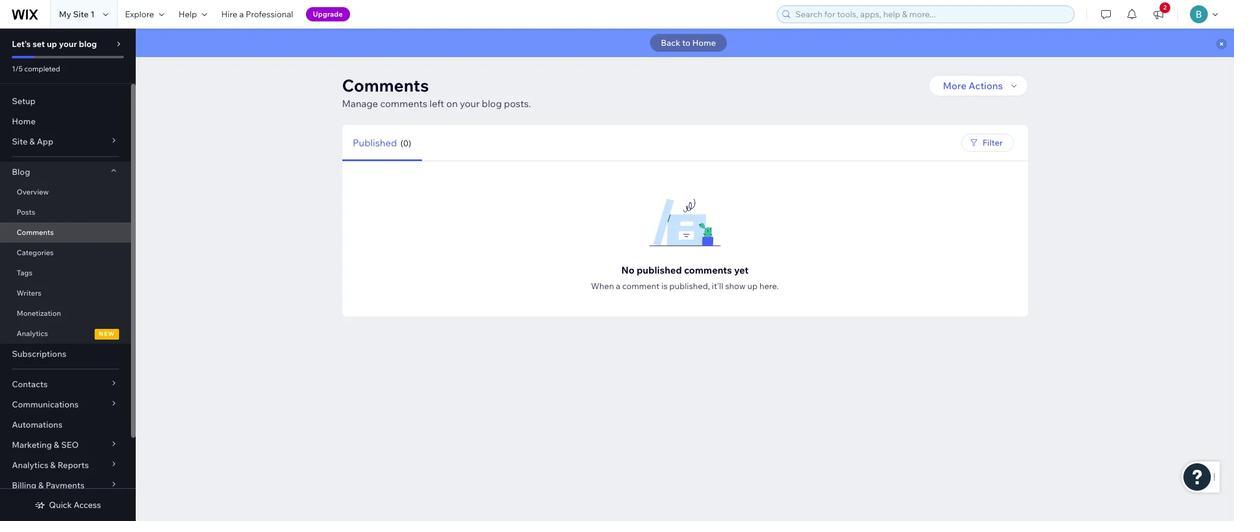 Task type: vqa. For each thing, say whether or not it's contained in the screenshot.
bottommost your
yes



Task type: describe. For each thing, give the bounding box(es) containing it.
comments for comments manage comments left on your blog posts.
[[342, 75, 429, 96]]

on
[[446, 98, 458, 110]]

let's set up your blog
[[12, 39, 97, 49]]

comments link
[[0, 223, 131, 243]]

analytics & reports button
[[0, 455, 131, 476]]

site & app button
[[0, 132, 131, 152]]

more
[[943, 80, 966, 92]]

tags
[[17, 268, 32, 277]]

2
[[1163, 4, 1167, 11]]

automations link
[[0, 415, 131, 435]]

let's
[[12, 39, 31, 49]]

published
[[353, 137, 397, 149]]

analytics for analytics & reports
[[12, 460, 48, 471]]

explore
[[125, 9, 154, 20]]

quick access
[[49, 500, 101, 511]]

published ( 0 )
[[353, 137, 411, 149]]

blog
[[12, 167, 30, 177]]

(
[[400, 138, 403, 149]]

billing
[[12, 480, 36, 491]]

posts
[[17, 208, 35, 217]]

actions
[[969, 80, 1003, 92]]

seo
[[61, 440, 79, 451]]

analytics & reports
[[12, 460, 89, 471]]

writers
[[17, 289, 41, 298]]

& for analytics
[[50, 460, 56, 471]]

site inside dropdown button
[[12, 136, 28, 147]]

no published comments yet when a comment is published, it'll show up here.
[[591, 264, 779, 292]]

& for site
[[29, 136, 35, 147]]

home inside sidebar element
[[12, 116, 36, 127]]

blog inside sidebar element
[[79, 39, 97, 49]]

back to home button
[[650, 34, 727, 52]]

a inside no published comments yet when a comment is published, it'll show up here.
[[616, 281, 620, 292]]

blog button
[[0, 162, 131, 182]]

upgrade
[[313, 10, 343, 18]]

upgrade button
[[306, 7, 350, 21]]

subscriptions
[[12, 349, 66, 360]]

comments for comments
[[380, 98, 427, 110]]

contacts
[[12, 379, 48, 390]]

up inside sidebar element
[[47, 39, 57, 49]]

& for marketing
[[54, 440, 59, 451]]

back
[[661, 38, 680, 48]]

1
[[91, 9, 95, 20]]

overview link
[[0, 182, 131, 202]]

site & app
[[12, 136, 53, 147]]

professional
[[246, 9, 293, 20]]

automations
[[12, 420, 62, 430]]

communications
[[12, 399, 79, 410]]

when
[[591, 281, 614, 292]]

back to home
[[661, 38, 716, 48]]

reports
[[58, 460, 89, 471]]

overview
[[17, 188, 49, 196]]

more actions button
[[929, 75, 1028, 96]]

more actions
[[943, 80, 1003, 92]]

blog inside comments manage comments left on your blog posts.
[[482, 98, 502, 110]]

0
[[403, 138, 409, 149]]

)
[[409, 138, 411, 149]]

billing & payments button
[[0, 476, 131, 496]]

set
[[33, 39, 45, 49]]

2 button
[[1145, 0, 1172, 29]]

payments
[[46, 480, 85, 491]]

marketing
[[12, 440, 52, 451]]

manage
[[342, 98, 378, 110]]

tags link
[[0, 263, 131, 283]]

published
[[637, 264, 682, 276]]

it'll
[[712, 281, 723, 292]]

published,
[[669, 281, 710, 292]]



Task type: locate. For each thing, give the bounding box(es) containing it.
up inside no published comments yet when a comment is published, it'll show up here.
[[747, 281, 758, 292]]

1 horizontal spatial up
[[747, 281, 758, 292]]

app
[[37, 136, 53, 147]]

0 horizontal spatial blog
[[79, 39, 97, 49]]

Search for tools, apps, help & more... field
[[792, 6, 1070, 23]]

0 vertical spatial comments
[[342, 75, 429, 96]]

& for billing
[[38, 480, 44, 491]]

to
[[682, 38, 690, 48]]

hire a professional
[[221, 9, 293, 20]]

setup link
[[0, 91, 131, 111]]

comments for comments
[[17, 228, 54, 237]]

comments inside no published comments yet when a comment is published, it'll show up here.
[[684, 264, 732, 276]]

up
[[47, 39, 57, 49], [747, 281, 758, 292]]

writers link
[[0, 283, 131, 304]]

site left 1
[[73, 9, 89, 20]]

filter
[[983, 138, 1003, 148]]

0 vertical spatial blog
[[79, 39, 97, 49]]

0 vertical spatial a
[[239, 9, 244, 20]]

comments up the it'll
[[684, 264, 732, 276]]

& inside popup button
[[38, 480, 44, 491]]

analytics down marketing
[[12, 460, 48, 471]]

analytics down monetization
[[17, 329, 48, 338]]

communications button
[[0, 395, 131, 415]]

home right to
[[692, 38, 716, 48]]

0 horizontal spatial a
[[239, 9, 244, 20]]

my site 1
[[59, 9, 95, 20]]

0 vertical spatial your
[[59, 39, 77, 49]]

home down setup
[[12, 116, 36, 127]]

left
[[430, 98, 444, 110]]

0 vertical spatial site
[[73, 9, 89, 20]]

home
[[692, 38, 716, 48], [12, 116, 36, 127]]

comments manage comments left on your blog posts.
[[342, 75, 531, 110]]

0 horizontal spatial home
[[12, 116, 36, 127]]

1 horizontal spatial a
[[616, 281, 620, 292]]

blog down 1
[[79, 39, 97, 49]]

comment
[[622, 281, 659, 292]]

0 horizontal spatial your
[[59, 39, 77, 49]]

0 vertical spatial up
[[47, 39, 57, 49]]

completed
[[24, 64, 60, 73]]

hire a professional link
[[214, 0, 300, 29]]

1/5
[[12, 64, 23, 73]]

a right hire at the left top of the page
[[239, 9, 244, 20]]

quick
[[49, 500, 72, 511]]

1 horizontal spatial your
[[460, 98, 480, 110]]

0 vertical spatial home
[[692, 38, 716, 48]]

comments up manage
[[342, 75, 429, 96]]

marketing & seo
[[12, 440, 79, 451]]

new
[[99, 330, 115, 338]]

is
[[661, 281, 668, 292]]

a right when
[[616, 281, 620, 292]]

no
[[621, 264, 634, 276]]

access
[[74, 500, 101, 511]]

blog
[[79, 39, 97, 49], [482, 98, 502, 110]]

0 horizontal spatial site
[[12, 136, 28, 147]]

analytics
[[17, 329, 48, 338], [12, 460, 48, 471]]

& left reports
[[50, 460, 56, 471]]

filter button
[[961, 134, 1013, 152]]

help button
[[171, 0, 214, 29]]

1 vertical spatial up
[[747, 281, 758, 292]]

your inside sidebar element
[[59, 39, 77, 49]]

1 vertical spatial a
[[616, 281, 620, 292]]

sidebar element
[[0, 29, 136, 521]]

your inside comments manage comments left on your blog posts.
[[460, 98, 480, 110]]

up left "here."
[[747, 281, 758, 292]]

1 horizontal spatial blog
[[482, 98, 502, 110]]

1 horizontal spatial comments
[[684, 264, 732, 276]]

0 horizontal spatial comments
[[380, 98, 427, 110]]

comments inside comments manage comments left on your blog posts.
[[342, 75, 429, 96]]

1 horizontal spatial comments
[[342, 75, 429, 96]]

quick access button
[[35, 500, 101, 511]]

subscriptions link
[[0, 344, 131, 364]]

comments inside comments manage comments left on your blog posts.
[[380, 98, 427, 110]]

1 vertical spatial blog
[[482, 98, 502, 110]]

up right set
[[47, 39, 57, 49]]

1/5 completed
[[12, 64, 60, 73]]

your
[[59, 39, 77, 49], [460, 98, 480, 110]]

marketing & seo button
[[0, 435, 131, 455]]

categories link
[[0, 243, 131, 263]]

analytics for analytics
[[17, 329, 48, 338]]

yet
[[734, 264, 748, 276]]

1 horizontal spatial site
[[73, 9, 89, 20]]

monetization
[[17, 309, 61, 318]]

home inside 'button'
[[692, 38, 716, 48]]

site
[[73, 9, 89, 20], [12, 136, 28, 147]]

comments inside "link"
[[17, 228, 54, 237]]

comments for no
[[684, 264, 732, 276]]

& left seo
[[54, 440, 59, 451]]

your right on
[[460, 98, 480, 110]]

1 vertical spatial home
[[12, 116, 36, 127]]

0 horizontal spatial comments
[[17, 228, 54, 237]]

comments up categories on the left
[[17, 228, 54, 237]]

my
[[59, 9, 71, 20]]

blog left posts.
[[482, 98, 502, 110]]

comments
[[342, 75, 429, 96], [17, 228, 54, 237]]

& right billing
[[38, 480, 44, 491]]

setup
[[12, 96, 36, 107]]

categories
[[17, 248, 54, 257]]

1 vertical spatial your
[[460, 98, 480, 110]]

help
[[179, 9, 197, 20]]

contacts button
[[0, 374, 131, 395]]

analytics inside dropdown button
[[12, 460, 48, 471]]

back to home alert
[[136, 29, 1234, 57]]

0 horizontal spatial up
[[47, 39, 57, 49]]

billing & payments
[[12, 480, 85, 491]]

home link
[[0, 111, 131, 132]]

1 vertical spatial site
[[12, 136, 28, 147]]

your right set
[[59, 39, 77, 49]]

site left app
[[12, 136, 28, 147]]

1 vertical spatial comments
[[17, 228, 54, 237]]

monetization link
[[0, 304, 131, 324]]

0 vertical spatial analytics
[[17, 329, 48, 338]]

1 vertical spatial analytics
[[12, 460, 48, 471]]

here.
[[759, 281, 779, 292]]

a
[[239, 9, 244, 20], [616, 281, 620, 292]]

comments left left
[[380, 98, 427, 110]]

& inside dropdown button
[[29, 136, 35, 147]]

show
[[725, 281, 746, 292]]

1 vertical spatial comments
[[684, 264, 732, 276]]

&
[[29, 136, 35, 147], [54, 440, 59, 451], [50, 460, 56, 471], [38, 480, 44, 491]]

0 vertical spatial comments
[[380, 98, 427, 110]]

& left app
[[29, 136, 35, 147]]

hire
[[221, 9, 237, 20]]

1 horizontal spatial home
[[692, 38, 716, 48]]

posts link
[[0, 202, 131, 223]]

posts.
[[504, 98, 531, 110]]



